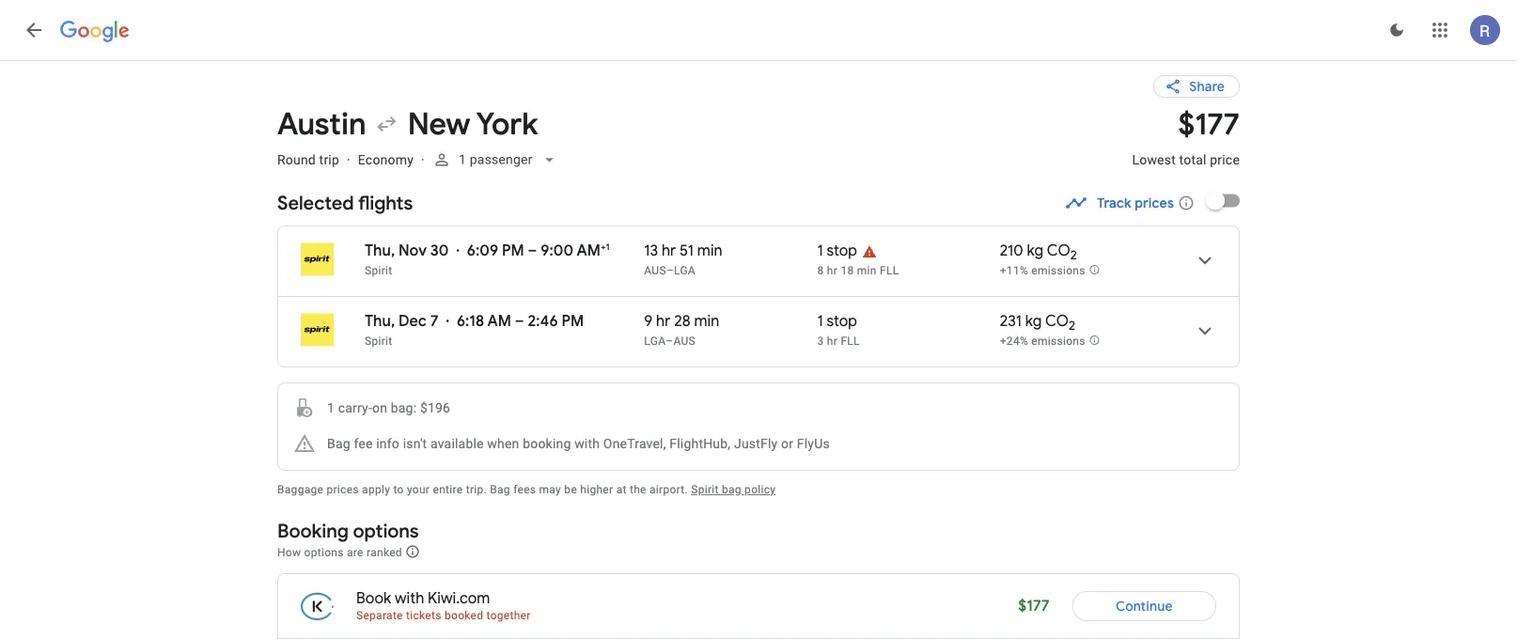 Task type: vqa. For each thing, say whether or not it's contained in the screenshot.
Terms
no



Task type: locate. For each thing, give the bounding box(es) containing it.
to
[[393, 483, 404, 496]]

kg for 210
[[1027, 241, 1044, 260]]

list
[[278, 227, 1239, 367]]

1 vertical spatial min
[[857, 264, 877, 277]]

Departure time: 6:09 PM. text field
[[467, 241, 524, 260]]

spirit down thu, dec 7
[[365, 335, 393, 348]]

2 up +11% emissions
[[1071, 247, 1077, 263]]

stop down 18
[[827, 312, 857, 331]]

1 vertical spatial kg
[[1026, 312, 1042, 331]]

None text field
[[1133, 105, 1240, 184]]

1 1 stop flight. element from the top
[[818, 241, 857, 263]]

1 horizontal spatial fll
[[880, 264, 899, 277]]

aus down "28"
[[674, 335, 696, 348]]

track
[[1097, 195, 1132, 212]]

6:09
[[467, 241, 498, 260]]

1 up the 8
[[818, 241, 823, 260]]

0 horizontal spatial am
[[488, 312, 511, 331]]

round trip
[[277, 152, 339, 167]]

231
[[1000, 312, 1022, 331]]

list containing thu, nov 30
[[278, 227, 1239, 367]]

1 stop flight. element
[[818, 241, 857, 263], [818, 312, 857, 334]]

1 horizontal spatial pm
[[562, 312, 584, 331]]

main content
[[277, 60, 1240, 639]]

0 vertical spatial 2
[[1071, 247, 1077, 263]]

0 horizontal spatial $177
[[1019, 597, 1050, 616]]

kg up +24% emissions
[[1026, 312, 1042, 331]]

your
[[407, 483, 430, 496]]

2 up +24% emissions
[[1069, 318, 1076, 334]]

1 horizontal spatial $177
[[1179, 105, 1240, 143]]

1 vertical spatial emissions
[[1032, 334, 1086, 348]]

lga down 51
[[674, 264, 696, 277]]

emissions down the 210 kg co 2
[[1032, 264, 1086, 277]]

be
[[564, 483, 577, 496]]

1 vertical spatial 2
[[1069, 318, 1076, 334]]

learn more about tracked prices image
[[1178, 195, 1195, 212]]

with
[[575, 436, 600, 451], [395, 589, 424, 608]]

1 vertical spatial aus
[[674, 335, 696, 348]]

lga inside 13 hr 51 min aus – lga
[[674, 264, 696, 277]]

0 vertical spatial prices
[[1135, 195, 1174, 212]]

0 vertical spatial aus
[[644, 264, 666, 277]]

2 inside 231 kg co 2
[[1069, 318, 1076, 334]]

bag right trip.
[[490, 483, 510, 496]]

1 vertical spatial prices
[[327, 483, 359, 496]]

co
[[1047, 241, 1071, 260], [1046, 312, 1069, 331]]

2 emissions from the top
[[1032, 334, 1086, 348]]

1 vertical spatial co
[[1046, 312, 1069, 331]]

track prices
[[1097, 195, 1174, 212]]

0 horizontal spatial options
[[304, 546, 344, 559]]

co inside the 210 kg co 2
[[1047, 241, 1071, 260]]

hr inside 13 hr 51 min aus – lga
[[662, 241, 676, 260]]

airport.
[[650, 483, 688, 496]]

thu,
[[365, 241, 395, 260], [365, 312, 395, 331]]

0 vertical spatial $177
[[1179, 105, 1240, 143]]

options
[[353, 519, 419, 543], [304, 546, 344, 559]]

$177
[[1179, 105, 1240, 143], [1019, 597, 1050, 616]]

at
[[616, 483, 627, 496]]

min right "28"
[[694, 312, 720, 331]]

0 vertical spatial pm
[[502, 241, 524, 260]]

2 vertical spatial min
[[694, 312, 720, 331]]

spirit for thu, dec 7
[[365, 335, 393, 348]]

thu, left nov at top
[[365, 241, 395, 260]]

1 inside "1 carry-on bag costs 196 us dollars" element
[[327, 400, 335, 416]]

prices left learn more about tracked prices icon
[[1135, 195, 1174, 212]]

0 vertical spatial fll
[[880, 264, 899, 277]]

9
[[644, 312, 653, 331]]

1 inside the 1 stop 3 hr fll
[[818, 312, 823, 331]]

1 stop flight. element up 18
[[818, 241, 857, 263]]

aus down 13
[[644, 264, 666, 277]]

$177 lowest total price
[[1133, 105, 1240, 167]]

Arrival time: 2:46 PM. text field
[[528, 312, 584, 331]]

1 vertical spatial with
[[395, 589, 424, 608]]

 image right economy
[[421, 152, 425, 167]]

fll right 3
[[841, 335, 860, 348]]

0 vertical spatial with
[[575, 436, 600, 451]]

177 US dollars text field
[[1019, 597, 1050, 616]]

spirit
[[365, 264, 393, 277], [365, 335, 393, 348], [691, 483, 719, 496]]

options up the ranked
[[353, 519, 419, 543]]

0 vertical spatial co
[[1047, 241, 1071, 260]]

total duration 9 hr 28 min. element
[[644, 312, 818, 334]]

1 for 1 stop 3 hr fll
[[818, 312, 823, 331]]

0 vertical spatial thu,
[[365, 241, 395, 260]]

1 horizontal spatial options
[[353, 519, 419, 543]]

0 vertical spatial options
[[353, 519, 419, 543]]

1 vertical spatial stop
[[827, 312, 857, 331]]

min
[[697, 241, 723, 260], [857, 264, 877, 277], [694, 312, 720, 331]]

min for 18
[[857, 264, 877, 277]]

am right 9:00
[[577, 241, 601, 260]]

1 down new york at the left of page
[[459, 152, 466, 167]]

1 for 1 carry-on bag: $196
[[327, 400, 335, 416]]

1 left carry-
[[327, 400, 335, 416]]

pm right '6:09'
[[502, 241, 524, 260]]

0 horizontal spatial prices
[[327, 483, 359, 496]]

flight details. departing flight on thursday, november 30. leaves austin-bergstrom international airport at 6:09 pm on thursday, november 30 and arrives at laguardia airport at 9:00 am on friday, december 1. image
[[1183, 238, 1228, 283]]

hr for 51
[[662, 241, 676, 260]]

trip.
[[466, 483, 487, 496]]

0 horizontal spatial fll
[[841, 335, 860, 348]]

new
[[408, 105, 470, 143]]

0 vertical spatial lga
[[674, 264, 696, 277]]

carry-
[[338, 400, 372, 416]]

with up tickets in the left bottom of the page
[[395, 589, 424, 608]]

lga
[[674, 264, 696, 277], [644, 335, 666, 348]]

0 vertical spatial spirit
[[365, 264, 393, 277]]

spirit down thu, nov 30
[[365, 264, 393, 277]]

1 vertical spatial spirit
[[365, 335, 393, 348]]

bag
[[327, 436, 351, 451], [490, 483, 510, 496]]

on
[[372, 400, 387, 416]]

am right 6:18
[[488, 312, 511, 331]]

fll inside layover (1 of 1) is a 8 hr 18 min overnight layover at fort lauderdale-hollywood international airport in fort lauderdale. element
[[880, 264, 899, 277]]

emissions for 231 kg co
[[1032, 334, 1086, 348]]

 image
[[347, 152, 351, 167], [421, 152, 425, 167]]

flighthub,
[[670, 436, 731, 451]]

1
[[459, 152, 466, 167], [818, 241, 823, 260], [818, 312, 823, 331], [327, 400, 335, 416]]

1 horizontal spatial bag
[[490, 483, 510, 496]]

thu, left dec
[[365, 312, 395, 331]]

co inside 231 kg co 2
[[1046, 312, 1069, 331]]

min inside 9 hr 28 min lga – aus
[[694, 312, 720, 331]]

bag left "fee"
[[327, 436, 351, 451]]

pm
[[502, 241, 524, 260], [562, 312, 584, 331]]

$177 inside $177 lowest total price
[[1179, 105, 1240, 143]]

+1
[[601, 241, 610, 253]]

justfly
[[734, 436, 778, 451]]

aus
[[644, 264, 666, 277], [674, 335, 696, 348]]

1 passenger button
[[425, 137, 566, 182]]

prices left the apply
[[327, 483, 359, 496]]

fll inside the 1 stop 3 hr fll
[[841, 335, 860, 348]]

1 horizontal spatial lga
[[674, 264, 696, 277]]

0 horizontal spatial lga
[[644, 335, 666, 348]]

2 stop from the top
[[827, 312, 857, 331]]

min inside 13 hr 51 min aus – lga
[[697, 241, 723, 260]]

1 vertical spatial bag
[[490, 483, 510, 496]]

co up +24% emissions
[[1046, 312, 1069, 331]]

– inside 9 hr 28 min lga – aus
[[666, 335, 674, 348]]

kg inside the 210 kg co 2
[[1027, 241, 1044, 260]]

min right 18
[[857, 264, 877, 277]]

1 vertical spatial fll
[[841, 335, 860, 348]]

 image right trip
[[347, 152, 351, 167]]

2 1 stop flight. element from the top
[[818, 312, 857, 334]]

0 horizontal spatial  image
[[347, 152, 351, 167]]

0 vertical spatial emissions
[[1032, 264, 1086, 277]]

2  image from the left
[[421, 152, 425, 167]]

0 horizontal spatial bag
[[327, 436, 351, 451]]

hr right 3
[[827, 335, 838, 348]]

1 inside 1 passenger popup button
[[459, 152, 466, 167]]

1 vertical spatial options
[[304, 546, 344, 559]]

prices for baggage
[[327, 483, 359, 496]]

1 horizontal spatial prices
[[1135, 195, 1174, 212]]

Arrival time: 9:00 AM on  Friday, December 1. text field
[[541, 241, 610, 260]]

– inside 13 hr 51 min aus – lga
[[666, 264, 674, 277]]

kg up +11% emissions
[[1027, 241, 1044, 260]]

nov
[[399, 241, 427, 260]]

info
[[376, 436, 400, 451]]

1 carry-on bag: $196
[[327, 400, 451, 416]]

1 horizontal spatial  image
[[421, 152, 425, 167]]

0 horizontal spatial aus
[[644, 264, 666, 277]]

selected
[[277, 191, 354, 215]]

emissions down 231 kg co 2
[[1032, 334, 1086, 348]]

28
[[674, 312, 691, 331]]

price
[[1210, 152, 1240, 167]]

6:18 am – 2:46 pm
[[457, 312, 584, 331]]

separate
[[356, 609, 403, 622]]

0 vertical spatial stop
[[827, 241, 857, 260]]

0 vertical spatial 1 stop flight. element
[[818, 241, 857, 263]]

stop inside the 1 stop 3 hr fll
[[827, 312, 857, 331]]

0 vertical spatial am
[[577, 241, 601, 260]]

kg inside 231 kg co 2
[[1026, 312, 1042, 331]]

1 horizontal spatial with
[[575, 436, 600, 451]]

stop up 18
[[827, 241, 857, 260]]

18
[[841, 264, 854, 277]]

min for 28
[[694, 312, 720, 331]]

thu, for thu, nov 30
[[365, 241, 395, 260]]

1 for 1 stop
[[818, 241, 823, 260]]

stop
[[827, 241, 857, 260], [827, 312, 857, 331]]

together
[[487, 609, 531, 622]]

policy
[[745, 483, 776, 496]]

fll
[[880, 264, 899, 277], [841, 335, 860, 348]]

hr inside 9 hr 28 min lga – aus
[[656, 312, 671, 331]]

1 horizontal spatial aus
[[674, 335, 696, 348]]

2 inside the 210 kg co 2
[[1071, 247, 1077, 263]]

onetravel,
[[603, 436, 666, 451]]

$196
[[420, 400, 451, 416]]

1 vertical spatial lga
[[644, 335, 666, 348]]

spirit left bag
[[691, 483, 719, 496]]

change appearance image
[[1375, 8, 1420, 53]]

hr right 13
[[662, 241, 676, 260]]

0 horizontal spatial with
[[395, 589, 424, 608]]

1 stop from the top
[[827, 241, 857, 260]]

0 vertical spatial min
[[697, 241, 723, 260]]

hr right the 8
[[827, 264, 838, 277]]

0 vertical spatial kg
[[1027, 241, 1044, 260]]

1 up 3
[[818, 312, 823, 331]]

separate tickets booked together button
[[356, 609, 531, 622]]

pm right '2:46'
[[562, 312, 584, 331]]

1 thu, from the top
[[365, 241, 395, 260]]

1 vertical spatial thu,
[[365, 312, 395, 331]]

1 vertical spatial $177
[[1019, 597, 1050, 616]]

–
[[528, 241, 537, 260], [666, 264, 674, 277], [515, 312, 524, 331], [666, 335, 674, 348]]

2 thu, from the top
[[365, 312, 395, 331]]

kg
[[1027, 241, 1044, 260], [1026, 312, 1042, 331]]

spirit bag policy link
[[691, 483, 776, 496]]

options for booking
[[353, 519, 419, 543]]

1 carry-on bag costs 196 us dollars element
[[293, 397, 451, 419]]

lga down 9 at left
[[644, 335, 666, 348]]

selected flights
[[277, 191, 413, 215]]

1 stop flight. element up 3
[[818, 312, 857, 334]]

options down booking
[[304, 546, 344, 559]]

hr
[[662, 241, 676, 260], [827, 264, 838, 277], [656, 312, 671, 331], [827, 335, 838, 348]]

hr right 9 at left
[[656, 312, 671, 331]]

with right booking
[[575, 436, 600, 451]]

emissions
[[1032, 264, 1086, 277], [1032, 334, 1086, 348]]

1 emissions from the top
[[1032, 264, 1086, 277]]

min for 51
[[697, 241, 723, 260]]

1 vertical spatial 1 stop flight. element
[[818, 312, 857, 334]]

min right 51
[[697, 241, 723, 260]]

co up +11% emissions
[[1047, 241, 1071, 260]]

fll right 18
[[880, 264, 899, 277]]



Task type: describe. For each thing, give the bounding box(es) containing it.
continue
[[1116, 598, 1173, 615]]

total duration 13 hr 51 min. element
[[644, 241, 818, 263]]

entire
[[433, 483, 463, 496]]

$177 for $177
[[1019, 597, 1050, 616]]

8
[[818, 264, 824, 277]]

the
[[630, 483, 647, 496]]

layover (1 of 1) is a 3 hr layover at fort lauderdale-hollywood international airport in fort lauderdale. element
[[818, 334, 991, 349]]

lowest
[[1133, 152, 1176, 167]]

how options are ranked
[[277, 546, 405, 559]]

1 vertical spatial am
[[488, 312, 511, 331]]

learn more about booking options element
[[405, 542, 420, 562]]

hr inside the 1 stop 3 hr fll
[[827, 335, 838, 348]]

hr for 18
[[827, 264, 838, 277]]

13
[[644, 241, 658, 260]]

13 hr 51 min aus – lga
[[644, 241, 723, 277]]

share
[[1190, 78, 1225, 95]]

or
[[781, 436, 794, 451]]

flyus
[[797, 436, 830, 451]]

1 for 1 passenger
[[459, 152, 466, 167]]

1 vertical spatial pm
[[562, 312, 584, 331]]

passenger
[[470, 152, 533, 167]]

new york
[[408, 105, 538, 143]]

lga inside 9 hr 28 min lga – aus
[[644, 335, 666, 348]]

231 kg co 2
[[1000, 312, 1076, 334]]

1 stop
[[818, 241, 857, 260]]

kg for 231
[[1026, 312, 1042, 331]]

kiwi.com
[[428, 589, 490, 608]]

continue button
[[1072, 584, 1217, 629]]

1 horizontal spatial am
[[577, 241, 601, 260]]

1  image from the left
[[347, 152, 351, 167]]

austin
[[277, 105, 366, 143]]

bag fee info isn't available when booking with onetravel, flighthub, justfly or flyus
[[327, 436, 830, 451]]

booking
[[523, 436, 571, 451]]

list inside main content
[[278, 227, 1239, 367]]

booking options
[[277, 519, 419, 543]]

2:46
[[528, 312, 558, 331]]

york
[[476, 105, 538, 143]]

trip
[[319, 152, 339, 167]]

baggage
[[277, 483, 324, 496]]

6:09 pm – 9:00 am +1
[[467, 241, 610, 260]]

thu, for thu, dec 7
[[365, 312, 395, 331]]

total
[[1180, 152, 1207, 167]]

thu, nov 30
[[365, 241, 449, 260]]

aus inside 13 hr 51 min aus – lga
[[644, 264, 666, 277]]

tickets
[[406, 609, 442, 622]]

go back image
[[23, 19, 45, 41]]

dec
[[399, 312, 427, 331]]

2 for 231 kg co
[[1069, 318, 1076, 334]]

fll for stop
[[841, 335, 860, 348]]

booked
[[445, 609, 484, 622]]

fee
[[354, 436, 373, 451]]

bag:
[[391, 400, 417, 416]]

spirit for thu, nov 30
[[365, 264, 393, 277]]

loading results progress bar
[[0, 60, 1518, 64]]

return flight on thursday, december 7. leaves laguardia airport at 6:18 am on thursday, december 7 and arrives at austin-bergstrom international airport at 2:46 pm on thursday, december 7. element
[[365, 312, 584, 331]]

higher
[[580, 483, 613, 496]]

main content containing austin
[[277, 60, 1240, 639]]

0 horizontal spatial pm
[[502, 241, 524, 260]]

hr for 28
[[656, 312, 671, 331]]

stop for 1 stop
[[827, 241, 857, 260]]

how
[[277, 546, 301, 559]]

bag
[[722, 483, 742, 496]]

are
[[347, 546, 364, 559]]

3
[[818, 335, 824, 348]]

book
[[356, 589, 391, 608]]

isn't
[[403, 436, 427, 451]]

aus inside 9 hr 28 min lga – aus
[[674, 335, 696, 348]]

booking
[[277, 519, 349, 543]]

prices for track
[[1135, 195, 1174, 212]]

9:00
[[541, 241, 574, 260]]

learn more about booking options image
[[405, 544, 420, 559]]

share button
[[1154, 75, 1240, 98]]

+11%
[[1000, 264, 1029, 277]]

30
[[430, 241, 449, 260]]

options for how
[[304, 546, 344, 559]]

co for 231 kg co
[[1046, 312, 1069, 331]]

210 kg co 2
[[1000, 241, 1077, 263]]

apply
[[362, 483, 390, 496]]

when
[[487, 436, 520, 451]]

0 vertical spatial bag
[[327, 436, 351, 451]]

7
[[430, 312, 439, 331]]

+24% emissions
[[1000, 334, 1086, 348]]

9 hr 28 min lga – aus
[[644, 312, 720, 348]]

may
[[539, 483, 561, 496]]

none text field containing $177
[[1133, 105, 1240, 184]]

economy
[[358, 152, 414, 167]]

ranked
[[367, 546, 402, 559]]

stop for 1 stop 3 hr fll
[[827, 312, 857, 331]]

thu, dec 7
[[365, 312, 439, 331]]

fll for hr
[[880, 264, 899, 277]]

+24%
[[1000, 334, 1029, 348]]

baggage prices apply to your entire trip.  bag fees may be higher at the airport. spirit bag policy
[[277, 483, 776, 496]]

co for 210 kg co
[[1047, 241, 1071, 260]]

2 vertical spatial spirit
[[691, 483, 719, 496]]

book with kiwi.com separate tickets booked together
[[356, 589, 531, 622]]

177 us dollars element
[[1179, 105, 1240, 143]]

Austin to New York and back text field
[[277, 105, 1110, 143]]

8 hr 18 min fll
[[818, 264, 899, 277]]

round
[[277, 152, 316, 167]]

layover (1 of 1) is a 8 hr 18 min overnight layover at fort lauderdale-hollywood international airport in fort lauderdale. element
[[818, 263, 991, 278]]

with inside book with kiwi.com separate tickets booked together
[[395, 589, 424, 608]]

$177 for $177 lowest total price
[[1179, 105, 1240, 143]]

+11% emissions
[[1000, 264, 1086, 277]]

departing flight on thursday, november 30. leaves austin-bergstrom international airport at 6:09 pm on thursday, november 30 and arrives at laguardia airport at 9:00 am on friday, december 1. element
[[365, 241, 610, 260]]

flights
[[358, 191, 413, 215]]

emissions for 210 kg co
[[1032, 264, 1086, 277]]

1 stop 3 hr fll
[[818, 312, 860, 348]]

2 for 210 kg co
[[1071, 247, 1077, 263]]

Departure time: 6:18 AM. text field
[[457, 312, 511, 331]]

fees
[[514, 483, 536, 496]]

flight details. return flight on thursday, december 7. leaves laguardia airport at 6:18 am on thursday, december 7 and arrives at austin-bergstrom international airport at 2:46 pm on thursday, december 7. image
[[1183, 308, 1228, 354]]

available
[[431, 436, 484, 451]]

51
[[680, 241, 694, 260]]

6:18
[[457, 312, 484, 331]]



